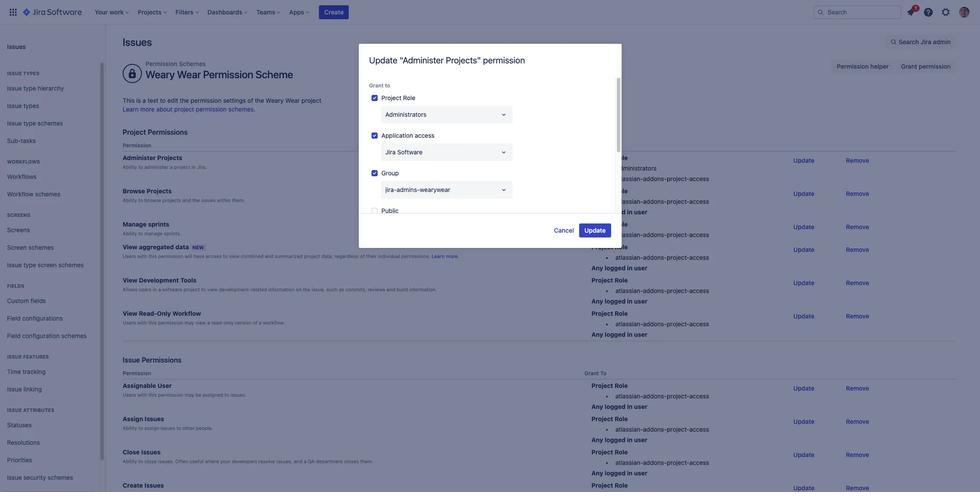 Task type: locate. For each thing, give the bounding box(es) containing it.
3 user from the top
[[634, 298, 647, 305]]

any for view development tools
[[592, 298, 603, 305]]

5 remove from the top
[[846, 280, 869, 287]]

of inside view read-only workflow users with this permission may view a read-only version of a workflow.
[[253, 320, 258, 326]]

1 ability from the top
[[123, 164, 137, 170]]

of up schemes.
[[247, 97, 253, 104]]

learn more. link
[[432, 253, 459, 260]]

7 atlassian- from the top
[[615, 393, 643, 401]]

with down assignable
[[137, 393, 147, 398]]

4 addons- from the top
[[643, 254, 667, 262]]

view inside 'view aggregated data new users with this permission will have access to view combined and summarized project data, regardless of their individual permissions. learn more.'
[[123, 244, 137, 251]]

permission inside dialog
[[483, 55, 525, 65]]

addons- for view aggregated data
[[643, 254, 667, 262]]

admin permission schemes image
[[124, 65, 141, 82]]

access inside 'update "administer projects" permission' dialog
[[415, 132, 435, 139]]

field
[[7, 315, 21, 322], [7, 332, 21, 340]]

2 this from the top
[[148, 320, 157, 326]]

update button for view development tools
[[788, 277, 820, 291]]

issue left the types
[[7, 102, 22, 109]]

with inside 'view aggregated data new users with this permission will have access to view combined and summarized project data, regardless of their individual permissions. learn more.'
[[137, 254, 147, 259]]

update for view development tools
[[793, 280, 815, 287]]

1 horizontal spatial learn
[[432, 254, 445, 259]]

1 view from the top
[[123, 244, 137, 251]]

2 may from the top
[[185, 393, 194, 398]]

1 vertical spatial of
[[360, 254, 365, 259]]

project role atlassian-addons-project-access any logged in user for browse projects
[[592, 188, 709, 216]]

addons- inside 'project role administrators atlassian-addons-project-access'
[[643, 175, 667, 183]]

5 logged from the top
[[605, 404, 626, 411]]

atlassian- for view development tools
[[615, 287, 643, 295]]

administer projects ability to administer a project in jira.
[[123, 154, 207, 170]]

browse projects ability to browse projects and the issues within them.
[[123, 188, 245, 203]]

2 view from the top
[[123, 277, 137, 284]]

project inside the view development tools allows users in a software project to view development-related information on the issue, such as commits, reviews and build information.
[[184, 287, 200, 293]]

in inside the view development tools allows users in a software project to view development-related information on the issue, such as commits, reviews and build information.
[[153, 287, 157, 293]]

5 remove button from the top
[[841, 277, 874, 291]]

open image for administrators
[[498, 109, 509, 120]]

learn more about project permission schemes. link
[[123, 106, 255, 113]]

with down read-
[[137, 320, 147, 326]]

atlassian- for view aggregated data
[[615, 254, 643, 262]]

issue features group
[[4, 345, 95, 401]]

role for assignable user
[[615, 383, 628, 390]]

ability down the 'close'
[[123, 459, 137, 465]]

issue linking link
[[4, 381, 95, 399]]

schemes down "priorities" link
[[48, 474, 73, 482]]

issue type schemes link
[[4, 115, 95, 132]]

learn down "this"
[[123, 106, 139, 113]]

users for aggregated
[[123, 254, 136, 259]]

close
[[123, 449, 140, 457]]

update for assign issues
[[793, 419, 815, 426]]

addons- for view development tools
[[643, 287, 667, 295]]

your
[[220, 459, 230, 465]]

regardless
[[335, 254, 359, 259]]

0 vertical spatial this
[[148, 254, 157, 259]]

is
[[136, 97, 141, 104]]

ability for browse projects
[[123, 198, 137, 203]]

within
[[217, 198, 231, 203]]

permission up learn more about project permission schemes. link
[[191, 97, 221, 104]]

jira
[[921, 38, 931, 46], [385, 148, 396, 156]]

attributes
[[23, 408, 54, 414]]

view left read-
[[123, 310, 137, 318]]

a right the administer on the top left of the page
[[170, 164, 173, 170]]

workflow inside group
[[7, 190, 33, 198]]

projects
[[157, 154, 182, 162], [147, 188, 172, 195]]

assigned
[[203, 393, 223, 398]]

0 vertical spatial project role
[[381, 94, 415, 101]]

and left build
[[387, 287, 395, 293]]

projects
[[162, 198, 181, 203]]

2 addons- from the top
[[643, 198, 667, 206]]

of left the their
[[360, 254, 365, 259]]

wear down schemes
[[177, 68, 201, 81]]

users inside view read-only workflow users with this permission may view a read-only version of a workflow.
[[123, 320, 136, 326]]

the inside the view development tools allows users in a software project to view development-related information on the issue, such as commits, reviews and build information.
[[303, 287, 310, 293]]

may left read-
[[185, 320, 194, 326]]

1 vertical spatial users
[[123, 320, 136, 326]]

issues inside assign issues ability to assign issues to other people.
[[145, 416, 164, 423]]

user for assignable user
[[634, 404, 647, 411]]

3 atlassian- from the top
[[615, 231, 643, 239]]

users down allows
[[123, 320, 136, 326]]

time
[[7, 368, 21, 376]]

6 remove from the top
[[846, 313, 869, 320]]

workflows down sub-tasks
[[7, 159, 40, 165]]

this for read-
[[148, 320, 157, 326]]

6 logged from the top
[[605, 437, 626, 444]]

4 remove from the top
[[846, 246, 869, 254]]

view up allows
[[123, 277, 137, 284]]

3 project role atlassian-addons-project-access any logged in user from the top
[[592, 277, 709, 305]]

read-
[[211, 320, 224, 326]]

0 horizontal spatial project role
[[381, 94, 415, 101]]

in
[[192, 164, 196, 170], [627, 209, 633, 216], [627, 265, 633, 272], [153, 287, 157, 293], [627, 298, 633, 305], [627, 331, 633, 339], [627, 404, 633, 411], [627, 437, 633, 444], [627, 470, 633, 478]]

2 open image from the top
[[498, 147, 509, 158]]

issue for issue type screen schemes
[[7, 261, 22, 269]]

issues. right assigned
[[231, 393, 246, 398]]

screens group
[[4, 203, 95, 277]]

7 user from the top
[[634, 470, 647, 478]]

1 vertical spatial project role
[[592, 483, 628, 490]]

role for view development tools
[[615, 277, 628, 284]]

issue for issue features
[[7, 354, 22, 360]]

2 vertical spatial view
[[195, 320, 206, 326]]

1 project- from the top
[[667, 175, 689, 183]]

ability inside manage sprints ability to manage sprints.
[[123, 231, 137, 237]]

atlassian- for assignable user
[[615, 393, 643, 401]]

projects for browse projects
[[147, 188, 172, 195]]

1 remove from the top
[[846, 157, 869, 164]]

view inside view read-only workflow users with this permission may view a read-only version of a workflow.
[[123, 310, 137, 318]]

field for field configurations
[[7, 315, 21, 322]]

0 vertical spatial users
[[123, 254, 136, 259]]

workflow right 'only' at bottom left
[[172, 310, 201, 318]]

1 horizontal spatial wear
[[285, 97, 300, 104]]

9 project- from the top
[[667, 460, 689, 467]]

type left "screen"
[[23, 261, 36, 269]]

view inside the view development tools allows users in a software project to view development-related information on the issue, such as commits, reviews and build information.
[[123, 277, 137, 284]]

issues up assign
[[145, 416, 164, 423]]

1 horizontal spatial issues
[[201, 198, 216, 203]]

1 vertical spatial administrators
[[615, 165, 657, 172]]

them.
[[232, 198, 245, 203], [360, 459, 373, 465]]

any
[[592, 209, 603, 216], [592, 265, 603, 272], [592, 298, 603, 305], [592, 331, 603, 339], [592, 404, 603, 411], [592, 437, 603, 444], [592, 470, 603, 478]]

projects inside administer projects ability to administer a project in jira.
[[157, 154, 182, 162]]

2 project role atlassian-addons-project-access any logged in user from the top
[[592, 244, 709, 272]]

1 atlassian- from the top
[[615, 175, 643, 183]]

screen schemes link
[[4, 239, 95, 257]]

users inside 'view aggregated data new users with this permission will have access to view combined and summarized project data, regardless of their individual permissions. learn more.'
[[123, 254, 136, 259]]

0 vertical spatial view
[[123, 244, 137, 251]]

1 vertical spatial workflows
[[7, 173, 36, 180]]

5 project- from the top
[[667, 287, 689, 295]]

permission up administer
[[123, 142, 151, 149]]

ability down assign
[[123, 426, 137, 432]]

3 logged from the top
[[605, 298, 626, 305]]

9 remove button from the top
[[841, 449, 874, 463]]

project role administrators atlassian-addons-project-access
[[592, 154, 709, 183]]

5 addons- from the top
[[643, 287, 667, 295]]

ability for close issues
[[123, 459, 137, 465]]

configuration
[[22, 332, 60, 340]]

3 remove from the top
[[846, 224, 869, 231]]

issues. right close
[[158, 459, 174, 465]]

0 horizontal spatial create
[[123, 483, 143, 490]]

2 field from the top
[[7, 332, 21, 340]]

9 atlassian- from the top
[[615, 460, 643, 467]]

atlassian- for view read-only workflow
[[615, 321, 643, 328]]

the inside browse projects ability to browse projects and the issues within them.
[[192, 198, 200, 203]]

jira-
[[385, 186, 397, 193]]

remove for view read-only workflow
[[846, 313, 869, 320]]

permission left helper
[[837, 63, 869, 70]]

0 horizontal spatial jira
[[385, 148, 396, 156]]

ability inside administer projects ability to administer a project in jira.
[[123, 164, 137, 170]]

4 remove button from the top
[[841, 243, 874, 257]]

this down assignable
[[148, 393, 157, 398]]

permission down the 'admin'
[[919, 63, 951, 70]]

in for browse projects
[[627, 209, 633, 216]]

2 atlassian- from the top
[[615, 198, 643, 206]]

grant inside 'update "administer projects" permission' dialog
[[369, 82, 384, 89]]

2 vertical spatial of
[[253, 320, 258, 326]]

1 logged from the top
[[605, 209, 626, 216]]

issues up issue types
[[7, 43, 26, 50]]

4 project- from the top
[[667, 254, 689, 262]]

"administer
[[400, 55, 444, 65]]

this inside assignable user users with this permission may be assigned to issues.
[[148, 393, 157, 398]]

view inside 'view aggregated data new users with this permission will have access to view combined and summarized project data, regardless of their individual permissions. learn more.'
[[229, 254, 239, 259]]

1 vertical spatial learn
[[432, 254, 445, 259]]

0 vertical spatial jira
[[921, 38, 931, 46]]

and inside the view development tools allows users in a software project to view development-related information on the issue, such as commits, reviews and build information.
[[387, 287, 395, 293]]

permission inside 'view aggregated data new users with this permission will have access to view combined and summarized project data, regardless of their individual permissions. learn more.'
[[158, 254, 183, 259]]

issue up statuses
[[7, 408, 22, 414]]

issues for close
[[141, 449, 161, 457]]

time tracking
[[7, 368, 46, 376]]

1 vertical spatial may
[[185, 393, 194, 398]]

3 users from the top
[[123, 393, 136, 398]]

to inside browse projects ability to browse projects and the issues within them.
[[138, 198, 143, 203]]

screens up screen on the left of page
[[7, 226, 30, 234]]

2 screens from the top
[[7, 226, 30, 234]]

permission right projects"
[[483, 55, 525, 65]]

1 users from the top
[[123, 254, 136, 259]]

issue for issue types
[[7, 71, 22, 76]]

4 user from the top
[[634, 331, 647, 339]]

with down aggregated
[[137, 254, 147, 259]]

logged for view read-only workflow
[[605, 331, 626, 339]]

a inside administer projects ability to administer a project in jira.
[[170, 164, 173, 170]]

2 vertical spatial this
[[148, 393, 157, 398]]

remove for create issues
[[846, 485, 869, 493]]

3 type from the top
[[23, 261, 36, 269]]

and inside close issues ability to close issues. often useful where your developers resolve issues, and a qa department closes them.
[[294, 459, 302, 465]]

1 vertical spatial them.
[[360, 459, 373, 465]]

types
[[23, 71, 39, 76]]

issue up time
[[7, 354, 22, 360]]

learn
[[123, 106, 139, 113], [432, 254, 445, 259]]

permission down 'only' at bottom left
[[158, 320, 183, 326]]

1 horizontal spatial grant
[[585, 371, 599, 377]]

schemes inside issue attributes "group"
[[48, 474, 73, 482]]

ability for assign issues
[[123, 426, 137, 432]]

users down manage
[[123, 254, 136, 259]]

8 remove from the top
[[846, 419, 869, 426]]

schemes right "screen"
[[58, 261, 84, 269]]

3 project- from the top
[[667, 231, 689, 239]]

permissions for project permissions
[[148, 128, 188, 136]]

workflow down workflows link
[[7, 190, 33, 198]]

1 horizontal spatial administrators
[[615, 165, 657, 172]]

0 horizontal spatial issues.
[[158, 459, 174, 465]]

0 vertical spatial administrators
[[385, 111, 427, 118]]

this inside view read-only workflow users with this permission may view a read-only version of a workflow.
[[148, 320, 157, 326]]

1 vertical spatial view
[[207, 287, 218, 293]]

role for assign issues
[[615, 416, 628, 423]]

to inside the view development tools allows users in a software project to view development-related information on the issue, such as commits, reviews and build information.
[[201, 287, 206, 293]]

0 vertical spatial may
[[185, 320, 194, 326]]

any for close issues
[[592, 470, 603, 478]]

statuses
[[7, 422, 32, 429]]

1
[[915, 5, 917, 11]]

tasks
[[21, 137, 36, 144]]

update for close issues
[[793, 452, 815, 459]]

type inside screens group
[[23, 261, 36, 269]]

1 open image from the top
[[498, 109, 509, 120]]

this down aggregated
[[148, 254, 157, 259]]

a left workflow.
[[259, 320, 262, 326]]

permissions down about
[[148, 128, 188, 136]]

1 vertical spatial jira
[[385, 148, 396, 156]]

0 vertical spatial wear
[[177, 68, 201, 81]]

0 vertical spatial type
[[23, 84, 36, 92]]

7 any from the top
[[592, 470, 603, 478]]

the up schemes.
[[255, 97, 264, 104]]

1 workflows from the top
[[7, 159, 40, 165]]

may left be
[[185, 393, 194, 398]]

issue types
[[7, 71, 39, 76]]

ability inside close issues ability to close issues. often useful where your developers resolve issues, and a qa department closes them.
[[123, 459, 137, 465]]

0 horizontal spatial weary
[[145, 68, 175, 81]]

project role atlassian-addons-project-access any logged in user
[[592, 188, 709, 216], [592, 244, 709, 272], [592, 277, 709, 305], [592, 310, 709, 339], [592, 383, 709, 411], [592, 416, 709, 444], [592, 449, 709, 478]]

new
[[192, 245, 204, 251]]

to inside 'update "administer projects" permission' dialog
[[385, 82, 390, 89]]

addons- for close issues
[[643, 460, 667, 467]]

5 atlassian- from the top
[[615, 287, 643, 295]]

2 vertical spatial grant
[[585, 371, 599, 377]]

1 vertical spatial issues.
[[158, 459, 174, 465]]

close
[[144, 459, 157, 465]]

6 atlassian- from the top
[[615, 321, 643, 328]]

weary
[[145, 68, 175, 81], [266, 97, 284, 104]]

their
[[366, 254, 377, 259]]

issue features
[[7, 354, 49, 360]]

7 project role atlassian-addons-project-access any logged in user from the top
[[592, 449, 709, 478]]

remove button for view development tools
[[841, 277, 874, 291]]

field up issue features
[[7, 332, 21, 340]]

role inside 'project role administrators atlassian-addons-project-access'
[[615, 154, 628, 162]]

remove button
[[841, 154, 874, 168], [841, 187, 874, 201], [841, 220, 874, 234], [841, 243, 874, 257], [841, 277, 874, 291], [841, 310, 874, 324], [841, 382, 874, 396], [841, 415, 874, 429], [841, 449, 874, 463], [841, 482, 874, 493]]

0 vertical spatial learn
[[123, 106, 139, 113]]

ability inside browse projects ability to browse projects and the issues within them.
[[123, 198, 137, 203]]

4 logged from the top
[[605, 331, 626, 339]]

project- for view development tools
[[667, 287, 689, 295]]

remove button for assignable user
[[841, 382, 874, 396]]

view
[[123, 244, 137, 251], [123, 277, 137, 284], [123, 310, 137, 318]]

10 remove from the top
[[846, 485, 869, 493]]

5 project role atlassian-addons-project-access any logged in user from the top
[[592, 383, 709, 411]]

atlassian- for browse projects
[[615, 198, 643, 206]]

schemes inside the fields group
[[61, 332, 87, 340]]

administrators inside 'update "administer projects" permission' dialog
[[385, 111, 427, 118]]

create inside button
[[324, 8, 344, 16]]

project permissions
[[123, 128, 188, 136]]

type for schemes
[[23, 119, 36, 127]]

this for aggregated
[[148, 254, 157, 259]]

ability inside assign issues ability to assign issues to other people.
[[123, 426, 137, 432]]

4 project role atlassian-addons-project-access any logged in user from the top
[[592, 310, 709, 339]]

view left read-
[[195, 320, 206, 326]]

to inside administer projects ability to administer a project in jira.
[[138, 164, 143, 170]]

0 vertical spatial view
[[229, 254, 239, 259]]

1 vertical spatial field
[[7, 332, 21, 340]]

6 addons- from the top
[[643, 321, 667, 328]]

1 type from the top
[[23, 84, 36, 92]]

0 vertical spatial screens
[[7, 212, 30, 218]]

view for read-
[[123, 310, 137, 318]]

4 ability from the top
[[123, 426, 137, 432]]

remove for close issues
[[846, 452, 869, 459]]

1 field from the top
[[7, 315, 21, 322]]

8 atlassian- from the top
[[615, 426, 643, 434]]

manage sprints ability to manage sprints.
[[123, 221, 181, 237]]

0 horizontal spatial wear
[[177, 68, 201, 81]]

addons-
[[643, 175, 667, 183], [643, 198, 667, 206], [643, 231, 667, 239], [643, 254, 667, 262], [643, 287, 667, 295], [643, 321, 667, 328], [643, 393, 667, 401], [643, 426, 667, 434], [643, 460, 667, 467]]

screens down workflow schemes
[[7, 212, 30, 218]]

issues right assign
[[161, 426, 175, 432]]

logged for close issues
[[605, 470, 626, 478]]

permission up assignable
[[123, 371, 151, 377]]

update button for administer projects
[[788, 154, 820, 168]]

project- inside 'project role atlassian-addons-project-access'
[[667, 231, 689, 239]]

1 this from the top
[[148, 254, 157, 259]]

weary up test
[[145, 68, 175, 81]]

issue down screen on the left of page
[[7, 261, 22, 269]]

the
[[180, 97, 189, 104], [255, 97, 264, 104], [192, 198, 200, 203], [303, 287, 310, 293]]

0 vertical spatial workflow
[[7, 190, 33, 198]]

6 user from the top
[[634, 437, 647, 444]]

issue for issue linking
[[7, 386, 22, 393]]

0 vertical spatial open image
[[498, 109, 509, 120]]

1 may from the top
[[185, 320, 194, 326]]

remove button for administer projects
[[841, 154, 874, 168]]

users
[[123, 254, 136, 259], [123, 320, 136, 326], [123, 393, 136, 398]]

field for field configuration schemes
[[7, 332, 21, 340]]

0 vertical spatial field
[[7, 315, 21, 322]]

workflow schemes link
[[4, 186, 95, 203]]

9 addons- from the top
[[643, 460, 667, 467]]

7 remove from the top
[[846, 385, 869, 393]]

1 vertical spatial workflow
[[172, 310, 201, 318]]

update button for create issues
[[788, 482, 820, 493]]

2 vertical spatial view
[[123, 310, 137, 318]]

2 ability from the top
[[123, 198, 137, 203]]

and right combined
[[265, 254, 273, 259]]

project inside 'view aggregated data new users with this permission will have access to view combined and summarized project data, regardless of their individual permissions. learn more.'
[[304, 254, 320, 259]]

1 vertical spatial issues
[[161, 426, 175, 432]]

addons- for assign issues
[[643, 426, 667, 434]]

0 vertical spatial issues
[[201, 198, 216, 203]]

issue left types
[[7, 71, 22, 76]]

view inside view read-only workflow users with this permission may view a read-only version of a workflow.
[[195, 320, 206, 326]]

this down read-
[[148, 320, 157, 326]]

open image
[[498, 109, 509, 120], [498, 147, 509, 158]]

permissions
[[148, 128, 188, 136], [142, 357, 182, 365]]

logged for assign issues
[[605, 437, 626, 444]]

1 horizontal spatial view
[[207, 287, 218, 293]]

access inside 'project role atlassian-addons-project-access'
[[689, 231, 709, 239]]

grant inside button
[[901, 63, 917, 70]]

issue inside screens group
[[7, 261, 22, 269]]

2 with from the top
[[137, 320, 147, 326]]

jira left the 'admin'
[[921, 38, 931, 46]]

issue for issue attributes
[[7, 408, 22, 414]]

them. right closes
[[360, 459, 373, 465]]

a down development
[[158, 287, 161, 293]]

0 vertical spatial with
[[137, 254, 147, 259]]

users down assignable
[[123, 393, 136, 398]]

9 remove from the top
[[846, 452, 869, 459]]

remove for assignable user
[[846, 385, 869, 393]]

0 vertical spatial workflows
[[7, 159, 40, 165]]

update "administer projects" permission dialog
[[359, 44, 621, 319]]

often
[[175, 459, 188, 465]]

this
[[148, 254, 157, 259], [148, 320, 157, 326], [148, 393, 157, 398]]

1 vertical spatial grant
[[369, 82, 384, 89]]

permission right the admin permission schemes image
[[145, 60, 177, 67]]

of right version at the bottom
[[253, 320, 258, 326]]

7 addons- from the top
[[643, 393, 667, 401]]

2 horizontal spatial grant
[[901, 63, 917, 70]]

the right on
[[303, 287, 310, 293]]

view down manage
[[123, 244, 137, 251]]

1 horizontal spatial weary
[[266, 97, 284, 104]]

1 vertical spatial this
[[148, 320, 157, 326]]

0 horizontal spatial issues
[[161, 426, 175, 432]]

may
[[185, 320, 194, 326], [185, 393, 194, 398]]

1 horizontal spatial workflow
[[172, 310, 201, 318]]

field down custom on the left bottom
[[7, 315, 21, 322]]

schemes down workflows link
[[35, 190, 60, 198]]

1 horizontal spatial issues.
[[231, 393, 246, 398]]

1 vertical spatial screens
[[7, 226, 30, 234]]

1 remove button from the top
[[841, 154, 874, 168]]

issues inside assign issues ability to assign issues to other people.
[[161, 426, 175, 432]]

update button for view read-only workflow
[[788, 310, 820, 324]]

1 vertical spatial weary
[[266, 97, 284, 104]]

1 project role atlassian-addons-project-access any logged in user from the top
[[592, 188, 709, 216]]

ability down manage
[[123, 231, 137, 237]]

settings
[[223, 97, 246, 104]]

3 ability from the top
[[123, 231, 137, 237]]

custom fields
[[7, 297, 46, 305]]

issue for issue type schemes
[[7, 119, 22, 127]]

2 horizontal spatial view
[[229, 254, 239, 259]]

helper
[[870, 63, 889, 70]]

3 any from the top
[[592, 298, 603, 305]]

0 vertical spatial permissions
[[148, 128, 188, 136]]

1 horizontal spatial project role
[[592, 483, 628, 490]]

6 project- from the top
[[667, 321, 689, 328]]

permission inside button
[[837, 63, 869, 70]]

permissions up user
[[142, 357, 182, 365]]

8 addons- from the top
[[643, 426, 667, 434]]

user for view read-only workflow
[[634, 331, 647, 339]]

and left qa at the left bottom of page
[[294, 459, 302, 465]]

access inside 'view aggregated data new users with this permission will have access to view combined and summarized project data, regardless of their individual permissions. learn more.'
[[206, 254, 222, 259]]

ability down browse
[[123, 198, 137, 203]]

3 remove button from the top
[[841, 220, 874, 234]]

fields
[[7, 283, 24, 289]]

test
[[148, 97, 158, 104]]

issues. inside assignable user users with this permission may be assigned to issues.
[[231, 393, 246, 398]]

2 project- from the top
[[667, 198, 689, 206]]

them. inside browse projects ability to browse projects and the issues within them.
[[232, 198, 245, 203]]

1 vertical spatial with
[[137, 320, 147, 326]]

2 remove from the top
[[846, 190, 869, 198]]

browse
[[123, 188, 145, 195]]

a left qa at the left bottom of page
[[304, 459, 306, 465]]

issue up sub-
[[7, 119, 22, 127]]

role for view read-only workflow
[[615, 310, 628, 318]]

wear
[[177, 68, 201, 81], [285, 97, 300, 104]]

2 vertical spatial type
[[23, 261, 36, 269]]

10 remove button from the top
[[841, 482, 874, 493]]

schemes
[[179, 60, 206, 67]]

update button for close issues
[[788, 449, 820, 463]]

5 ability from the top
[[123, 459, 137, 465]]

wear down scheme
[[285, 97, 300, 104]]

jira down application
[[385, 148, 396, 156]]

1 vertical spatial projects
[[147, 188, 172, 195]]

5 any from the top
[[592, 404, 603, 411]]

0 vertical spatial of
[[247, 97, 253, 104]]

access inside 'project role administrators atlassian-addons-project-access'
[[689, 175, 709, 183]]

0 horizontal spatial administrators
[[385, 111, 427, 118]]

workflows up workflow schemes
[[7, 173, 36, 180]]

7 logged from the top
[[605, 470, 626, 478]]

and right projects
[[182, 198, 191, 203]]

1 horizontal spatial jira
[[921, 38, 931, 46]]

public
[[381, 207, 399, 215]]

project inside administer projects ability to administer a project in jira.
[[174, 164, 190, 170]]

2 users from the top
[[123, 320, 136, 326]]

workflows inside workflows link
[[7, 173, 36, 180]]

issue security schemes link
[[4, 470, 95, 487]]

schemes down the field configurations link on the left of the page
[[61, 332, 87, 340]]

them. right within
[[232, 198, 245, 203]]

2 user from the top
[[634, 265, 647, 272]]

workflow schemes
[[7, 190, 60, 198]]

3 addons- from the top
[[643, 231, 667, 239]]

1 vertical spatial view
[[123, 277, 137, 284]]

with
[[137, 254, 147, 259], [137, 320, 147, 326], [137, 393, 147, 398]]

role
[[403, 94, 415, 101], [615, 154, 628, 162], [615, 188, 628, 195], [615, 221, 628, 228], [615, 244, 628, 251], [615, 277, 628, 284], [615, 310, 628, 318], [615, 383, 628, 390], [615, 416, 628, 423], [615, 449, 628, 457], [615, 483, 628, 490]]

0 horizontal spatial view
[[195, 320, 206, 326]]

issue
[[7, 71, 22, 76], [7, 84, 22, 92], [7, 102, 22, 109], [7, 119, 22, 127], [7, 261, 22, 269], [7, 354, 22, 360], [123, 357, 140, 365], [7, 386, 22, 393], [7, 408, 22, 414], [7, 474, 22, 482]]

schemes down issue types link
[[38, 119, 63, 127]]

1 vertical spatial wear
[[285, 97, 300, 104]]

0 horizontal spatial them.
[[232, 198, 245, 203]]

1 vertical spatial create
[[123, 483, 143, 490]]

3 with from the top
[[137, 393, 147, 398]]

workflows
[[7, 159, 40, 165], [7, 173, 36, 180]]

issues inside close issues ability to close issues. often useful where your developers resolve issues, and a qa department closes them.
[[141, 449, 161, 457]]

1 vertical spatial open image
[[498, 147, 509, 158]]

0 vertical spatial issues.
[[231, 393, 246, 398]]

issue up assignable
[[123, 357, 140, 365]]

type down types
[[23, 84, 36, 92]]

and inside 'view aggregated data new users with this permission will have access to view combined and summarized project data, regardless of their individual permissions. learn more.'
[[265, 254, 273, 259]]

update button
[[788, 154, 820, 168], [788, 187, 820, 201], [788, 220, 820, 234], [579, 224, 611, 238], [788, 243, 820, 257], [788, 277, 820, 291], [788, 310, 820, 324], [788, 382, 820, 396], [788, 415, 820, 429], [788, 449, 820, 463], [788, 482, 820, 493]]

project- for browse projects
[[667, 198, 689, 206]]

4 any from the top
[[592, 331, 603, 339]]

projects up the administer on the top left of the page
[[157, 154, 182, 162]]

a
[[143, 97, 146, 104], [170, 164, 173, 170], [158, 287, 161, 293], [207, 320, 210, 326], [259, 320, 262, 326], [304, 459, 306, 465]]

1 user from the top
[[634, 209, 647, 216]]

workflow.
[[263, 320, 285, 326]]

1 vertical spatial type
[[23, 119, 36, 127]]

issues up close
[[141, 449, 161, 457]]

atlassian- inside 'project role administrators atlassian-addons-project-access'
[[615, 175, 643, 183]]

1 horizontal spatial them.
[[360, 459, 373, 465]]

2 vertical spatial with
[[137, 393, 147, 398]]

2 workflows from the top
[[7, 173, 36, 180]]

with inside view read-only workflow users with this permission may view a read-only version of a workflow.
[[137, 320, 147, 326]]

ability down administer
[[123, 164, 137, 170]]

issues down close
[[144, 483, 164, 490]]

1 vertical spatial permissions
[[142, 357, 182, 365]]

0 vertical spatial grant
[[901, 63, 917, 70]]

permission down user
[[158, 393, 183, 398]]

0 vertical spatial create
[[324, 8, 344, 16]]

issue down time
[[7, 386, 22, 393]]

1 horizontal spatial create
[[324, 8, 344, 16]]

2 logged from the top
[[605, 265, 626, 272]]

view for aggregated
[[123, 244, 137, 251]]

in for assignable user
[[627, 404, 633, 411]]

remove button for view aggregated data
[[841, 243, 874, 257]]

screens link
[[4, 222, 95, 239]]

this inside 'view aggregated data new users with this permission will have access to view combined and summarized project data, regardless of their individual permissions. learn more.'
[[148, 254, 157, 259]]

3 view from the top
[[123, 310, 137, 318]]

schemes inside issue types group
[[38, 119, 63, 127]]

type up tasks
[[23, 119, 36, 127]]

3 this from the top
[[148, 393, 157, 398]]

type for screen
[[23, 261, 36, 269]]

view left combined
[[229, 254, 239, 259]]

issue down issue types
[[7, 84, 22, 92]]

2 any from the top
[[592, 265, 603, 272]]

issues left within
[[201, 198, 216, 203]]

0 horizontal spatial grant
[[369, 82, 384, 89]]

2 vertical spatial users
[[123, 393, 136, 398]]

1 screens from the top
[[7, 212, 30, 218]]

update button for assignable user
[[788, 382, 820, 396]]

projects up browse
[[147, 188, 172, 195]]

learn inside this is a test to edit the permission settings of the weary wear project learn more about project permission schemes.
[[123, 106, 139, 113]]

7 project- from the top
[[667, 393, 689, 401]]

projects inside browse projects ability to browse projects and the issues within them.
[[147, 188, 172, 195]]

screen schemes
[[7, 244, 54, 251]]

create for create
[[324, 8, 344, 16]]

2 remove button from the top
[[841, 187, 874, 201]]

to inside close issues ability to close issues. often useful where your developers resolve issues, and a qa department closes them.
[[138, 459, 143, 465]]

screens for screens link
[[7, 226, 30, 234]]

7 remove button from the top
[[841, 382, 874, 396]]

only
[[157, 310, 171, 318]]

learn left more.
[[432, 254, 445, 259]]

the right projects
[[192, 198, 200, 203]]

permission helper
[[837, 63, 889, 70]]

1 any from the top
[[592, 209, 603, 216]]

0 vertical spatial them.
[[232, 198, 245, 203]]

administer
[[123, 154, 156, 162]]

issue down priorities
[[7, 474, 22, 482]]

0 vertical spatial projects
[[157, 154, 182, 162]]

view development tools allows users in a software project to view development-related information on the issue, such as commits, reviews and build information.
[[123, 277, 437, 293]]

0 horizontal spatial workflow
[[7, 190, 33, 198]]

6 project role atlassian-addons-project-access any logged in user from the top
[[592, 416, 709, 444]]

schemes up issue type screen schemes
[[28, 244, 54, 251]]

8 remove button from the top
[[841, 415, 874, 429]]

1 with from the top
[[137, 254, 147, 259]]

view left the development-
[[207, 287, 218, 293]]

jira software image
[[23, 7, 82, 17], [23, 7, 82, 17]]

a right is
[[143, 97, 146, 104]]

user
[[158, 383, 172, 390]]

permission down data
[[158, 254, 183, 259]]

projects for administer projects
[[157, 154, 182, 162]]

issue type screen schemes link
[[4, 257, 95, 274]]

weary down scheme
[[266, 97, 284, 104]]

resolutions link
[[4, 435, 95, 452]]

2 type from the top
[[23, 119, 36, 127]]

0 vertical spatial weary
[[145, 68, 175, 81]]

search image
[[817, 9, 824, 16]]

0 horizontal spatial learn
[[123, 106, 139, 113]]

with for read-
[[137, 320, 147, 326]]

6 remove button from the top
[[841, 310, 874, 324]]



Task type: describe. For each thing, give the bounding box(es) containing it.
workflows for workflows group
[[7, 159, 40, 165]]

issue attributes group
[[4, 399, 95, 493]]

permission up settings
[[203, 68, 253, 81]]

issues inside browse projects ability to browse projects and the issues within them.
[[201, 198, 216, 203]]

grant to
[[585, 371, 606, 377]]

search jira admin button
[[885, 35, 956, 49]]

permissions for issue permissions
[[142, 357, 182, 365]]

project role atlassian-addons-project-access any logged in user for assign issues
[[592, 416, 709, 444]]

sprints.
[[164, 231, 181, 237]]

project- inside 'project role administrators atlassian-addons-project-access'
[[667, 175, 689, 183]]

issue for issue type hierarchy
[[7, 84, 22, 92]]

update "administer projects" permission
[[369, 55, 525, 65]]

wear inside this is a test to edit the permission settings of the weary wear project learn more about project permission schemes.
[[285, 97, 300, 104]]

remove for view aggregated data
[[846, 246, 869, 254]]

software
[[162, 287, 182, 293]]

hierarchy
[[38, 84, 64, 92]]

in inside administer projects ability to administer a project in jira.
[[192, 164, 196, 170]]

projects"
[[446, 55, 481, 65]]

the up learn more about project permission schemes. link
[[180, 97, 189, 104]]

issue types group
[[4, 61, 95, 152]]

application
[[381, 132, 413, 139]]

screens for screens group
[[7, 212, 30, 218]]

open image
[[498, 185, 509, 195]]

view for development
[[123, 277, 137, 284]]

aggregated
[[139, 244, 174, 251]]

role inside 'update "administer projects" permission' dialog
[[403, 94, 415, 101]]

issues for create
[[144, 483, 164, 490]]

weary inside this is a test to edit the permission settings of the weary wear project learn more about project permission schemes.
[[266, 97, 284, 104]]

with inside assignable user users with this permission may be assigned to issues.
[[137, 393, 147, 398]]

addons- for view read-only workflow
[[643, 321, 667, 328]]

primary element
[[5, 0, 814, 24]]

be
[[195, 393, 201, 398]]

project role atlassian-addons-project-access any logged in user for view development tools
[[592, 277, 709, 305]]

view inside the view development tools allows users in a software project to view development-related information on the issue, such as commits, reviews and build information.
[[207, 287, 218, 293]]

logged for view aggregated data
[[605, 265, 626, 272]]

people.
[[196, 426, 213, 432]]

workflows for workflows link
[[7, 173, 36, 180]]

grant permission
[[901, 63, 951, 70]]

with for aggregated
[[137, 254, 147, 259]]

to inside manage sprints ability to manage sprints.
[[138, 231, 143, 237]]

version
[[235, 320, 252, 326]]

search
[[899, 38, 919, 46]]

atlassian- inside 'project role atlassian-addons-project-access'
[[615, 231, 643, 239]]

qa
[[308, 459, 315, 465]]

as
[[339, 287, 344, 293]]

create button
[[319, 5, 349, 19]]

software
[[397, 148, 423, 156]]

reviews
[[368, 287, 385, 293]]

scheme
[[256, 68, 293, 81]]

sub-
[[7, 137, 21, 144]]

project- for assignable user
[[667, 393, 689, 401]]

jira-admins-wearywear
[[385, 186, 450, 193]]

workflows group
[[4, 150, 95, 206]]

Search field
[[814, 5, 901, 19]]

combined
[[241, 254, 263, 259]]

permission schemes weary wear permission scheme
[[145, 60, 293, 81]]

remove button for manage sprints
[[841, 220, 874, 234]]

priorities
[[7, 457, 32, 464]]

may inside assignable user users with this permission may be assigned to issues.
[[185, 393, 194, 398]]

remove button for browse projects
[[841, 187, 874, 201]]

this is a test to edit the permission settings of the weary wear project learn more about project permission schemes.
[[123, 97, 321, 113]]

update for browse projects
[[793, 190, 815, 198]]

logged for view development tools
[[605, 298, 626, 305]]

assignable user users with this permission may be assigned to issues.
[[123, 383, 246, 398]]

schemes.
[[228, 106, 255, 113]]

remove button for assign issues
[[841, 415, 874, 429]]

in for close issues
[[627, 470, 633, 478]]

browse
[[144, 198, 161, 203]]

update button for view aggregated data
[[788, 243, 820, 257]]

department
[[316, 459, 343, 465]]

development-
[[219, 287, 251, 293]]

issue type hierarchy link
[[4, 80, 95, 97]]

users
[[139, 287, 151, 293]]

project inside 'project role atlassian-addons-project-access'
[[592, 221, 613, 228]]

user for close issues
[[634, 470, 647, 478]]

time tracking link
[[4, 364, 95, 381]]

grant permission button
[[896, 60, 956, 74]]

addons- for browse projects
[[643, 198, 667, 206]]

application access
[[381, 132, 435, 139]]

project inside 'project role administrators atlassian-addons-project-access'
[[592, 154, 613, 162]]

and inside browse projects ability to browse projects and the issues within them.
[[182, 198, 191, 203]]

features
[[23, 354, 49, 360]]

update for create issues
[[793, 485, 815, 493]]

grant for grant permission
[[901, 63, 917, 70]]

jira inside button
[[921, 38, 931, 46]]

update for administer projects
[[793, 157, 815, 164]]

issues,
[[276, 459, 292, 465]]

project role inside 'update "administer projects" permission' dialog
[[381, 94, 415, 101]]

permission schemes link
[[145, 60, 206, 68]]

of inside 'view aggregated data new users with this permission will have access to view combined and summarized project data, regardless of their individual permissions. learn more.'
[[360, 254, 365, 259]]

field configurations link
[[4, 310, 95, 328]]

learn inside 'view aggregated data new users with this permission will have access to view combined and summarized project data, regardless of their individual permissions. learn more.'
[[432, 254, 445, 259]]

update for view aggregated data
[[793, 246, 815, 254]]

administrators inside 'project role administrators atlassian-addons-project-access'
[[615, 165, 657, 172]]

sub-tasks
[[7, 137, 36, 144]]

create banner
[[0, 0, 980, 25]]

ability for manage sprints
[[123, 231, 137, 237]]

remove button for close issues
[[841, 449, 874, 463]]

a left read-
[[207, 320, 210, 326]]

project role atlassian-addons-project-access any logged in user for close issues
[[592, 449, 709, 478]]

schemes inside workflows group
[[35, 190, 60, 198]]

search jira admin image
[[890, 39, 897, 46]]

wear inside permission schemes weary wear permission scheme
[[177, 68, 201, 81]]

build
[[397, 287, 408, 293]]

workflow inside view read-only workflow users with this permission may view a read-only version of a workflow.
[[172, 310, 201, 318]]

update button for browse projects
[[788, 187, 820, 201]]

about
[[156, 106, 173, 113]]

configurations
[[22, 315, 63, 322]]

project inside dialog
[[381, 94, 401, 101]]

custom fields link
[[4, 293, 95, 310]]

cancel
[[554, 227, 574, 234]]

admin
[[933, 38, 951, 46]]

assign
[[144, 426, 159, 432]]

permission inside assignable user users with this permission may be assigned to issues.
[[158, 393, 183, 398]]

data,
[[322, 254, 333, 259]]

issue security schemes
[[7, 474, 73, 482]]

project role atlassian-addons-project-access any logged in user for assignable user
[[592, 383, 709, 411]]

logged for assignable user
[[605, 404, 626, 411]]

only
[[224, 320, 233, 326]]

remove for browse projects
[[846, 190, 869, 198]]

logged for browse projects
[[605, 209, 626, 216]]

field configuration schemes link
[[4, 328, 95, 345]]

permission inside button
[[919, 63, 951, 70]]

role inside 'project role atlassian-addons-project-access'
[[615, 221, 628, 228]]

issues up the admin permission schemes image
[[123, 36, 152, 48]]

jira inside 'update "administer projects" permission' dialog
[[385, 148, 396, 156]]

role for browse projects
[[615, 188, 628, 195]]

a inside this is a test to edit the permission settings of the weary wear project learn more about project permission schemes.
[[143, 97, 146, 104]]

weary inside permission schemes weary wear permission scheme
[[145, 68, 175, 81]]

in for view read-only workflow
[[627, 331, 633, 339]]

issue linking
[[7, 386, 42, 393]]

project- for close issues
[[667, 460, 689, 467]]

summarized
[[275, 254, 303, 259]]

on
[[296, 287, 302, 293]]

manage
[[123, 221, 147, 228]]

may inside view read-only workflow users with this permission may view a read-only version of a workflow.
[[185, 320, 194, 326]]

type for hierarchy
[[23, 84, 36, 92]]

more
[[140, 106, 155, 113]]

remove for view development tools
[[846, 280, 869, 287]]

role for administer projects
[[615, 154, 628, 162]]

role for view aggregated data
[[615, 244, 628, 251]]

screen
[[7, 244, 27, 251]]

permission inside view read-only workflow users with this permission may view a read-only version of a workflow.
[[158, 320, 183, 326]]

grant for grant to
[[369, 82, 384, 89]]

view aggregated data new users with this permission will have access to view combined and summarized project data, regardless of their individual permissions. learn more.
[[123, 244, 459, 259]]

them. inside close issues ability to close issues. often useful where your developers resolve issues, and a qa department closes them.
[[360, 459, 373, 465]]

issue for issue permissions
[[123, 357, 140, 365]]

permission down settings
[[196, 106, 227, 113]]

resolve
[[259, 459, 275, 465]]

project role atlassian-addons-project-access
[[592, 221, 709, 239]]

to inside assignable user users with this permission may be assigned to issues.
[[225, 393, 229, 398]]

issue types
[[7, 102, 39, 109]]

addons- inside 'project role atlassian-addons-project-access'
[[643, 231, 667, 239]]

remove for manage sprints
[[846, 224, 869, 231]]

more.
[[446, 254, 459, 259]]

issue for issue security schemes
[[7, 474, 22, 482]]

assignable
[[123, 383, 156, 390]]

issue,
[[312, 287, 325, 293]]

update for view read-only workflow
[[793, 313, 815, 320]]

update button for manage sprints
[[788, 220, 820, 234]]

issue for issue types
[[7, 102, 22, 109]]

project- for view aggregated data
[[667, 254, 689, 262]]

any for assign issues
[[592, 437, 603, 444]]

issue permissions
[[123, 357, 182, 365]]

open image for jira software
[[498, 147, 509, 158]]

to inside 'view aggregated data new users with this permission will have access to view combined and summarized project data, regardless of their individual permissions. learn more.'
[[223, 254, 228, 259]]

a inside the view development tools allows users in a software project to view development-related information on the issue, such as commits, reviews and build information.
[[158, 287, 161, 293]]

related
[[251, 287, 267, 293]]

search jira admin
[[899, 38, 951, 46]]

user for browse projects
[[634, 209, 647, 216]]

security
[[23, 474, 46, 482]]

users inside assignable user users with this permission may be assigned to issues.
[[123, 393, 136, 398]]

remove button for view read-only workflow
[[841, 310, 874, 324]]

assign
[[123, 416, 143, 423]]

permissions.
[[401, 254, 430, 259]]

jira software
[[385, 148, 423, 156]]

edit
[[167, 97, 178, 104]]

atlassian- for close issues
[[615, 460, 643, 467]]

create for create issues
[[123, 483, 143, 490]]

a inside close issues ability to close issues. often useful where your developers resolve issues, and a qa department closes them.
[[304, 459, 306, 465]]

linking
[[23, 386, 42, 393]]

role for close issues
[[615, 449, 628, 457]]

types
[[23, 102, 39, 109]]

of inside this is a test to edit the permission settings of the weary wear project learn more about project permission schemes.
[[247, 97, 253, 104]]

in for view aggregated data
[[627, 265, 633, 272]]

in for view development tools
[[627, 298, 633, 305]]

user for assign issues
[[634, 437, 647, 444]]

developers
[[232, 459, 257, 465]]

commits,
[[345, 287, 367, 293]]

fields group
[[4, 274, 95, 348]]

project- for view read-only workflow
[[667, 321, 689, 328]]

user for view aggregated data
[[634, 265, 647, 272]]

remove button for create issues
[[841, 482, 874, 493]]

to inside this is a test to edit the permission settings of the weary wear project learn more about project permission schemes.
[[160, 97, 166, 104]]

issue type screen schemes
[[7, 261, 84, 269]]

issues. inside close issues ability to close issues. often useful where your developers resolve issues, and a qa department closes them.
[[158, 459, 174, 465]]

user for view development tools
[[634, 298, 647, 305]]



Task type: vqa. For each thing, say whether or not it's contained in the screenshot.


